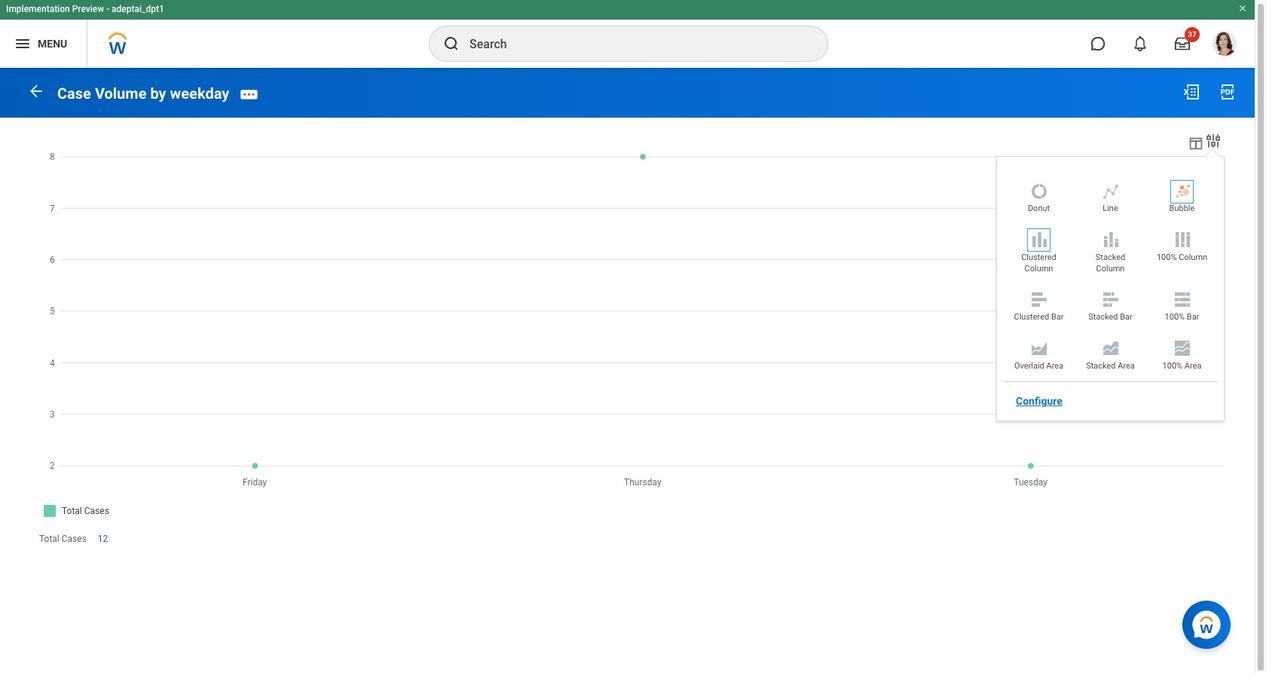 Task type: locate. For each thing, give the bounding box(es) containing it.
bar inside button
[[1052, 312, 1064, 322]]

Search Workday  search field
[[470, 27, 797, 60]]

clustered
[[1022, 253, 1057, 262], [1015, 312, 1050, 322]]

previous page image
[[27, 82, 45, 100]]

bubble
[[1170, 204, 1195, 214]]

stacked inside button
[[1087, 361, 1116, 371]]

configure button
[[1010, 390, 1069, 413]]

stacked for stacked column
[[1096, 253, 1126, 262]]

cases
[[62, 534, 87, 544]]

bar for clustered bar
[[1052, 312, 1064, 322]]

clustered for column
[[1022, 253, 1057, 262]]

0 vertical spatial stacked
[[1096, 253, 1126, 262]]

area down 100% area image at the bottom right
[[1185, 361, 1202, 371]]

stacked bar button
[[1079, 291, 1143, 327]]

stacked area
[[1087, 361, 1135, 371]]

bar for 100% bar
[[1187, 312, 1200, 322]]

area inside button
[[1185, 361, 1202, 371]]

inbox large image
[[1175, 36, 1191, 51]]

2 horizontal spatial area
[[1185, 361, 1202, 371]]

3 area from the left
[[1185, 361, 1202, 371]]

clustered for bar
[[1015, 312, 1050, 322]]

-
[[106, 4, 109, 14]]

area inside "button"
[[1047, 361, 1064, 371]]

bar up stacked area button
[[1121, 312, 1133, 322]]

0 vertical spatial 100%
[[1157, 253, 1177, 262]]

clustered inside button
[[1015, 312, 1050, 322]]

column down stacked column icon
[[1097, 264, 1125, 273]]

implementation preview -   adeptai_dpt1
[[6, 4, 164, 14]]

2 area from the left
[[1118, 361, 1135, 371]]

2 vertical spatial stacked
[[1087, 361, 1116, 371]]

100% down 100% column image
[[1157, 253, 1177, 262]]

37
[[1188, 30, 1197, 38]]

1 bar from the left
[[1052, 312, 1064, 322]]

100% area button
[[1151, 339, 1215, 376]]

notifications large image
[[1133, 36, 1148, 51]]

by
[[150, 84, 166, 102]]

1 vertical spatial clustered
[[1015, 312, 1050, 322]]

2 horizontal spatial bar
[[1187, 312, 1200, 322]]

bar
[[1052, 312, 1064, 322], [1121, 312, 1133, 322], [1187, 312, 1200, 322]]

100%
[[1157, 253, 1177, 262], [1165, 312, 1185, 322], [1163, 361, 1183, 371]]

1 horizontal spatial area
[[1118, 361, 1135, 371]]

bar up overlaid area "button" on the right
[[1052, 312, 1064, 322]]

3 bar from the left
[[1187, 312, 1200, 322]]

100% for 100% column
[[1157, 253, 1177, 262]]

100% down 100% bar image
[[1165, 312, 1185, 322]]

case volume by weekday
[[57, 84, 229, 102]]

0 horizontal spatial column
[[1025, 264, 1054, 273]]

area for overlaid area
[[1047, 361, 1064, 371]]

weekday
[[170, 84, 229, 102]]

column
[[1179, 253, 1208, 262], [1025, 264, 1054, 273], [1097, 264, 1125, 273]]

0 horizontal spatial area
[[1047, 361, 1064, 371]]

stacked
[[1096, 253, 1126, 262], [1089, 312, 1119, 322], [1087, 361, 1116, 371]]

volume
[[95, 84, 147, 102]]

bar down 100% bar image
[[1187, 312, 1200, 322]]

total
[[39, 534, 59, 544]]

stacked column button
[[1079, 231, 1143, 279]]

column inside stacked column
[[1097, 264, 1125, 273]]

total cases
[[39, 534, 87, 544]]

100% down 100% area image at the bottom right
[[1163, 361, 1183, 371]]

stacked down stacked bar icon
[[1089, 312, 1119, 322]]

1 horizontal spatial bar
[[1121, 312, 1133, 322]]

100% inside "button"
[[1157, 253, 1177, 262]]

stacked area button
[[1079, 339, 1143, 376]]

stacked down stacked column icon
[[1096, 253, 1126, 262]]

2 vertical spatial 100%
[[1163, 361, 1183, 371]]

clustered inside button
[[1022, 253, 1057, 262]]

0 vertical spatial clustered
[[1022, 253, 1057, 262]]

1 vertical spatial stacked
[[1089, 312, 1119, 322]]

100% bar image
[[1174, 291, 1192, 309]]

area for stacked area
[[1118, 361, 1135, 371]]

1 horizontal spatial column
[[1097, 264, 1125, 273]]

menu button
[[0, 20, 87, 68]]

area
[[1047, 361, 1064, 371], [1118, 361, 1135, 371], [1185, 361, 1202, 371]]

donut image
[[1030, 182, 1048, 200]]

workday assistant region
[[1183, 595, 1237, 649]]

0 horizontal spatial bar
[[1052, 312, 1064, 322]]

clustered down clustered bar icon
[[1015, 312, 1050, 322]]

1 vertical spatial 100%
[[1165, 312, 1185, 322]]

area inside button
[[1118, 361, 1135, 371]]

clustered column
[[1022, 253, 1057, 273]]

export to excel image
[[1183, 83, 1201, 101]]

preview
[[72, 4, 104, 14]]

2 horizontal spatial column
[[1179, 253, 1208, 262]]

column inside clustered column
[[1025, 264, 1054, 273]]

2 bar from the left
[[1121, 312, 1133, 322]]

stacked down the stacked area icon
[[1087, 361, 1116, 371]]

stacked area image
[[1102, 339, 1120, 357]]

area down overlaid area image
[[1047, 361, 1064, 371]]

column inside "button"
[[1179, 253, 1208, 262]]

column down clustered column image
[[1025, 264, 1054, 273]]

area for 100% area
[[1185, 361, 1202, 371]]

1 area from the left
[[1047, 361, 1064, 371]]

area down the stacked area icon
[[1118, 361, 1135, 371]]

column down 100% column image
[[1179, 253, 1208, 262]]

configure
[[1016, 395, 1063, 407]]

37 button
[[1166, 27, 1200, 60]]

clustered down clustered column image
[[1022, 253, 1057, 262]]

stacked column
[[1096, 253, 1126, 273]]



Task type: describe. For each thing, give the bounding box(es) containing it.
stacked for stacked area
[[1087, 361, 1116, 371]]

line image
[[1102, 182, 1120, 200]]

bar for stacked bar
[[1121, 312, 1133, 322]]

menu banner
[[0, 0, 1255, 68]]

100% column button
[[1151, 231, 1215, 267]]

clustered bar
[[1015, 312, 1064, 322]]

overlaid
[[1015, 361, 1045, 371]]

stacked bar image
[[1102, 291, 1120, 309]]

adeptai_dpt1
[[112, 4, 164, 14]]

stacked bar
[[1089, 312, 1133, 322]]

case volume by weekday link
[[57, 84, 229, 102]]

view printable version (pdf) image
[[1219, 83, 1237, 101]]

clustered column image
[[1030, 231, 1048, 249]]

bubble button
[[1151, 182, 1215, 219]]

clustered bar image
[[1030, 291, 1048, 309]]

100% area
[[1163, 361, 1202, 371]]

bubble image
[[1174, 182, 1192, 200]]

line button
[[1079, 182, 1143, 219]]

overlaid area button
[[1007, 339, 1071, 376]]

stacked for stacked bar
[[1089, 312, 1119, 322]]

justify image
[[14, 35, 32, 53]]

clustered bar button
[[1007, 291, 1071, 327]]

overlaid area
[[1015, 361, 1064, 371]]

profile logan mcneil image
[[1213, 32, 1237, 59]]

100% bar
[[1165, 312, 1200, 322]]

100% column image
[[1174, 231, 1192, 249]]

column for 100% column
[[1179, 253, 1208, 262]]

menu
[[38, 37, 67, 49]]

implementation
[[6, 4, 70, 14]]

stacked column image
[[1102, 231, 1120, 249]]

donut
[[1028, 204, 1050, 214]]

search image
[[443, 35, 461, 53]]

12
[[98, 534, 108, 544]]

100% area image
[[1174, 339, 1192, 357]]

column for clustered column
[[1025, 264, 1054, 273]]

case volume by weekday main content
[[0, 68, 1255, 577]]

case volume by weekday - table image
[[1188, 135, 1205, 151]]

donut button
[[1007, 182, 1071, 219]]

overlaid area image
[[1030, 339, 1048, 357]]

close environment banner image
[[1239, 4, 1248, 13]]

column for stacked column
[[1097, 264, 1125, 273]]

configure and view chart data image
[[1205, 132, 1223, 150]]

100% for 100% bar
[[1165, 312, 1185, 322]]

line
[[1103, 204, 1119, 214]]

case
[[57, 84, 91, 102]]

12 button
[[98, 533, 110, 545]]

100% column
[[1157, 253, 1208, 262]]

clustered column button
[[1007, 231, 1071, 279]]

100% bar button
[[1151, 291, 1215, 327]]

100% for 100% area
[[1163, 361, 1183, 371]]



Task type: vqa. For each thing, say whether or not it's contained in the screenshot.
20,
no



